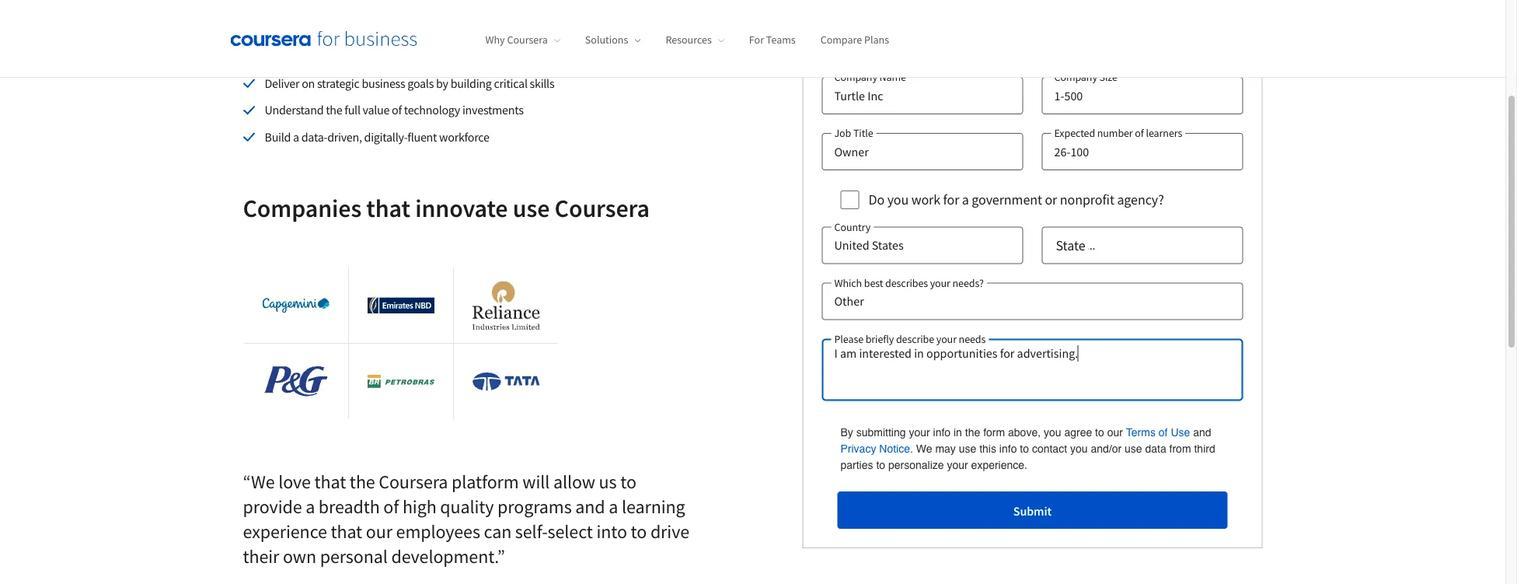 Task type: vqa. For each thing, say whether or not it's contained in the screenshot.
dec
no



Task type: describe. For each thing, give the bounding box(es) containing it.
by
[[841, 426, 854, 438]]

the inside we love that the coursera platform will allow us to provide a breadth of high quality programs and a learning experience that our employees can self-select into to drive their own personal development.
[[350, 470, 375, 494]]

we love that the coursera platform will allow us to provide a breadth of high quality programs and a learning experience that our employees can self-select into to drive their own personal development.
[[243, 470, 690, 568]]

state
[[1056, 237, 1086, 254]]

2 horizontal spatial use
[[1125, 442, 1143, 455]]

data-
[[302, 129, 328, 145]]

investments
[[463, 103, 524, 118]]

companies
[[243, 193, 362, 224]]

learners
[[1147, 126, 1183, 140]]

and inside we love that the coursera platform will allow us to provide a breadth of high quality programs and a learning experience that our employees can self-select into to drive their own personal development.
[[576, 495, 605, 518]]

contact
[[1033, 442, 1068, 455]]

we for love
[[251, 470, 275, 494]]

your inside by submitting your info in the form above, you agree to our terms of use and privacy notice.
[[909, 426, 931, 438]]

we for may
[[917, 442, 933, 455]]

0 horizontal spatial use
[[513, 193, 550, 224]]

Please briefly describe your needs text field
[[822, 339, 1244, 401]]

size
[[1100, 70, 1118, 84]]

please briefly describe your needs
[[835, 332, 986, 346]]

fluent
[[408, 129, 437, 145]]

title
[[854, 126, 874, 140]]

company name
[[835, 70, 907, 84]]

to right us
[[621, 470, 637, 494]]

by
[[436, 76, 448, 91]]

on
[[302, 76, 315, 91]]

can
[[484, 520, 512, 543]]

learn more about how you can:
[[243, 41, 438, 61]]

about
[[317, 41, 354, 61]]

Do you work for a government or nonprofit agency? checkbox
[[841, 191, 860, 210]]

petrobras logo image
[[368, 375, 435, 389]]

which best describes your needs?
[[835, 276, 984, 290]]

submitting
[[857, 426, 906, 438]]

building
[[451, 76, 492, 91]]

0 vertical spatial that
[[367, 193, 411, 224]]

teams
[[767, 33, 796, 47]]

for
[[944, 191, 960, 208]]

Company Name text field
[[822, 77, 1024, 115]]

coursera for business image
[[231, 31, 417, 46]]

info inside we may use this info to contact you and/or use data from third parties to personalize your experience.
[[1000, 442, 1018, 455]]

describes
[[886, 276, 929, 290]]

their
[[243, 545, 279, 568]]

company for company name
[[835, 70, 878, 84]]

coursera for companies that innovate use coursera
[[555, 193, 650, 224]]

programs
[[498, 495, 572, 518]]

a left the data-
[[293, 129, 299, 145]]

from
[[1170, 442, 1192, 455]]

number
[[1098, 126, 1134, 140]]

Job Title text field
[[822, 133, 1024, 171]]

why coursera link
[[486, 33, 561, 47]]

agency?
[[1118, 191, 1165, 208]]

quality
[[440, 495, 494, 518]]

development.
[[391, 545, 497, 568]]

to down above,
[[1021, 442, 1030, 455]]

build
[[265, 129, 291, 145]]

briefly
[[866, 332, 894, 346]]

personal
[[320, 545, 388, 568]]

employees
[[396, 520, 480, 543]]

us
[[599, 470, 617, 494]]

1 vertical spatial of
[[1136, 126, 1145, 140]]

in
[[954, 426, 963, 438]]

company size
[[1055, 70, 1118, 84]]

terms of use link
[[1127, 424, 1191, 440]]

parties
[[841, 459, 874, 471]]

info inside by submitting your info in the form above, you agree to our terms of use and privacy notice.
[[934, 426, 951, 438]]

capgemini logo image
[[262, 298, 330, 313]]

which
[[835, 276, 862, 290]]

expected number of learners
[[1055, 126, 1183, 140]]

Work Email Address email field
[[822, 21, 1024, 59]]

provide
[[243, 495, 302, 518]]

can:
[[412, 41, 438, 61]]

more
[[281, 41, 314, 61]]

emirates logo image
[[368, 297, 435, 314]]

third
[[1195, 442, 1216, 455]]

resources link
[[666, 33, 725, 47]]

job title
[[835, 126, 874, 140]]

high
[[403, 495, 437, 518]]

expected
[[1055, 126, 1096, 140]]

resources
[[666, 33, 712, 47]]

solutions link
[[585, 33, 641, 47]]

learn
[[243, 41, 278, 61]]

into
[[597, 520, 627, 543]]

of inside we love that the coursera platform will allow us to provide a breadth of high quality programs and a learning experience that our employees can self-select into to drive their own personal development.
[[384, 495, 399, 518]]



Task type: locate. For each thing, give the bounding box(es) containing it.
1 vertical spatial and
[[576, 495, 605, 518]]

name
[[880, 70, 907, 84]]

2 horizontal spatial the
[[966, 426, 981, 438]]

2 vertical spatial coursera
[[379, 470, 448, 494]]

1 horizontal spatial our
[[1108, 426, 1124, 438]]

personalize
[[889, 459, 945, 471]]

value
[[363, 103, 390, 118]]

p&g logo image
[[264, 367, 328, 397]]

data
[[1146, 442, 1167, 455]]

1 vertical spatial the
[[966, 426, 981, 438]]

0 vertical spatial coursera
[[507, 33, 548, 47]]

your left 'needs?'
[[931, 276, 951, 290]]

0 horizontal spatial we
[[251, 470, 275, 494]]

company left size
[[1055, 70, 1098, 84]]

1 horizontal spatial and
[[1194, 426, 1212, 438]]

1 horizontal spatial coursera
[[507, 33, 548, 47]]

company left the name
[[835, 70, 878, 84]]

the left "full"
[[326, 103, 342, 118]]

0 horizontal spatial info
[[934, 426, 951, 438]]

0 horizontal spatial the
[[326, 103, 342, 118]]

for teams link
[[750, 33, 796, 47]]

own
[[283, 545, 316, 568]]

use right 'innovate'
[[513, 193, 550, 224]]

2 vertical spatial the
[[350, 470, 375, 494]]

0 horizontal spatial company
[[835, 70, 878, 84]]

0 vertical spatial our
[[1108, 426, 1124, 438]]

do
[[869, 191, 885, 208]]

deliver
[[265, 76, 300, 91]]

and down allow
[[576, 495, 605, 518]]

plans
[[865, 33, 890, 47]]

we inside we may use this info to contact you and/or use data from third parties to personalize your experience.
[[917, 442, 933, 455]]

coursera for we love that the coursera platform will allow us to provide a breadth of high quality programs and a learning experience that our employees can self-select into to drive their own personal development.
[[379, 470, 448, 494]]

you right do
[[888, 191, 909, 208]]

you inside we may use this info to contact you and/or use data from third parties to personalize your experience.
[[1071, 442, 1088, 455]]

Last Name text field
[[1042, 0, 1244, 3]]

your
[[931, 276, 951, 290], [937, 332, 957, 346], [909, 426, 931, 438], [948, 459, 969, 471]]

the inside by submitting your info in the form above, you agree to our terms of use and privacy notice.
[[966, 426, 981, 438]]

terms of
[[1127, 426, 1168, 438]]

1 vertical spatial info
[[1000, 442, 1018, 455]]

business
[[362, 76, 405, 91]]

1 horizontal spatial company
[[1055, 70, 1098, 84]]

love
[[279, 470, 311, 494]]

use down terms of on the bottom
[[1125, 442, 1143, 455]]

of left high
[[384, 495, 399, 518]]

our
[[1108, 426, 1124, 438], [366, 520, 393, 543]]

why coursera
[[486, 33, 548, 47]]

1 vertical spatial that
[[315, 470, 346, 494]]

0 vertical spatial info
[[934, 426, 951, 438]]

of right value
[[392, 103, 402, 118]]

learning
[[622, 495, 686, 518]]

0 horizontal spatial our
[[366, 520, 393, 543]]

you
[[386, 41, 410, 61], [888, 191, 909, 208], [1044, 426, 1062, 438], [1071, 442, 1088, 455]]

we up personalize on the right bottom of page
[[917, 442, 933, 455]]

1 horizontal spatial the
[[350, 470, 375, 494]]

platform
[[452, 470, 519, 494]]

this
[[980, 442, 997, 455]]

compare plans
[[821, 33, 890, 47]]

the right in
[[966, 426, 981, 438]]

understand the full value of technology investments
[[265, 103, 524, 118]]

a right for
[[963, 191, 970, 208]]

select
[[548, 520, 593, 543]]

allow
[[554, 470, 596, 494]]

you left can:
[[386, 41, 410, 61]]

2 company from the left
[[1055, 70, 1098, 84]]

0 vertical spatial and
[[1194, 426, 1212, 438]]

may
[[936, 442, 956, 455]]

we
[[917, 442, 933, 455], [251, 470, 275, 494]]

by submitting your info in the form above, you agree to our terms of use and privacy notice.
[[841, 426, 1215, 455]]

info up experience.
[[1000, 442, 1018, 455]]

submit button
[[838, 492, 1228, 529]]

why
[[486, 33, 505, 47]]

we inside we love that the coursera platform will allow us to provide a breadth of high quality programs and a learning experience that our employees can self-select into to drive their own personal development.
[[251, 470, 275, 494]]

skills
[[530, 76, 555, 91]]

that down breadth
[[331, 520, 362, 543]]

for
[[750, 33, 764, 47]]

companies that innovate use coursera
[[243, 193, 650, 224]]

0 horizontal spatial coursera
[[379, 470, 448, 494]]

0 vertical spatial we
[[917, 442, 933, 455]]

info left in
[[934, 426, 951, 438]]

First Name text field
[[822, 0, 1024, 3]]

2 vertical spatial that
[[331, 520, 362, 543]]

0 vertical spatial of
[[392, 103, 402, 118]]

to right into at the bottom left of the page
[[631, 520, 647, 543]]

needs
[[959, 332, 986, 346]]

full
[[345, 103, 361, 118]]

company
[[835, 70, 878, 84], [1055, 70, 1098, 84]]

use down in
[[959, 442, 977, 455]]

you inside by submitting your info in the form above, you agree to our terms of use and privacy notice.
[[1044, 426, 1062, 438]]

critical
[[494, 76, 528, 91]]

that down digitally-
[[367, 193, 411, 224]]

a up into at the bottom left of the page
[[609, 495, 618, 518]]

goals
[[408, 76, 434, 91]]

self-
[[515, 520, 548, 543]]

country
[[835, 220, 871, 234]]

a down love
[[306, 495, 315, 518]]

do you work for a government or nonprofit agency?
[[869, 191, 1165, 208]]

and/or
[[1091, 442, 1122, 455]]

privacy notice.
[[841, 442, 914, 455]]

we up provide
[[251, 470, 275, 494]]

our up and/or
[[1108, 426, 1124, 438]]

technology
[[404, 103, 460, 118]]

info
[[934, 426, 951, 438], [1000, 442, 1018, 455]]

job
[[835, 126, 852, 140]]

government
[[972, 191, 1043, 208]]

and
[[1194, 426, 1212, 438], [576, 495, 605, 518]]

that up breadth
[[315, 470, 346, 494]]

your up personalize on the right bottom of page
[[909, 426, 931, 438]]

you up contact
[[1044, 426, 1062, 438]]

1 horizontal spatial info
[[1000, 442, 1018, 455]]

will
[[523, 470, 550, 494]]

1 company from the left
[[835, 70, 878, 84]]

company for company size
[[1055, 70, 1098, 84]]

1 vertical spatial our
[[366, 520, 393, 543]]

above,
[[1009, 426, 1041, 438]]

for teams
[[750, 33, 796, 47]]

experience
[[243, 520, 327, 543]]

submit
[[1014, 503, 1052, 519]]

0 horizontal spatial and
[[576, 495, 605, 518]]

experience.
[[972, 459, 1028, 471]]

coursera inside we love that the coursera platform will allow us to provide a breadth of high quality programs and a learning experience that our employees can self-select into to drive their own personal development.
[[379, 470, 448, 494]]

digitally-
[[364, 129, 408, 145]]

1 horizontal spatial use
[[959, 442, 977, 455]]

solutions
[[585, 33, 629, 47]]

workforce
[[439, 129, 490, 145]]

use
[[1171, 426, 1191, 438]]

1 vertical spatial coursera
[[555, 193, 650, 224]]

of right number
[[1136, 126, 1145, 140]]

to down privacy notice.
[[877, 459, 886, 471]]

needs?
[[953, 276, 984, 290]]

and inside by submitting your info in the form above, you agree to our terms of use and privacy notice.
[[1194, 426, 1212, 438]]

2 vertical spatial of
[[384, 495, 399, 518]]

we may use this info to contact you and/or use data from third parties to personalize your experience.
[[841, 442, 1216, 471]]

1 vertical spatial we
[[251, 470, 275, 494]]

our inside we love that the coursera platform will allow us to provide a breadth of high quality programs and a learning experience that our employees can self-select into to drive their own personal development.
[[366, 520, 393, 543]]

your left 'needs' on the right of the page
[[937, 332, 957, 346]]

you down agree to
[[1071, 442, 1088, 455]]

or
[[1046, 191, 1058, 208]]

the up breadth
[[350, 470, 375, 494]]

best
[[865, 276, 884, 290]]

your down may
[[948, 459, 969, 471]]

compare plans link
[[821, 33, 890, 47]]

use
[[513, 193, 550, 224], [959, 442, 977, 455], [1125, 442, 1143, 455]]

to
[[1021, 442, 1030, 455], [877, 459, 886, 471], [621, 470, 637, 494], [631, 520, 647, 543]]

tata logo image
[[473, 373, 540, 391]]

work
[[912, 191, 941, 208]]

and up third
[[1194, 426, 1212, 438]]

a
[[293, 129, 299, 145], [963, 191, 970, 208], [306, 495, 315, 518], [609, 495, 618, 518]]

breadth
[[319, 495, 380, 518]]

compare
[[821, 33, 863, 47]]

Phone Number telephone field
[[1042, 21, 1244, 59]]

our inside by submitting your info in the form above, you agree to our terms of use and privacy notice.
[[1108, 426, 1124, 438]]

1 horizontal spatial we
[[917, 442, 933, 455]]

our up personal
[[366, 520, 393, 543]]

form
[[984, 426, 1006, 438]]

describe
[[897, 332, 935, 346]]

strategic
[[317, 76, 360, 91]]

your inside we may use this info to contact you and/or use data from third parties to personalize your experience.
[[948, 459, 969, 471]]

privacy notice. link
[[841, 440, 914, 457]]

0 vertical spatial the
[[326, 103, 342, 118]]

understand
[[265, 103, 324, 118]]

reliance logo image
[[473, 281, 540, 330]]

2 horizontal spatial coursera
[[555, 193, 650, 224]]

agree to
[[1065, 426, 1105, 438]]



